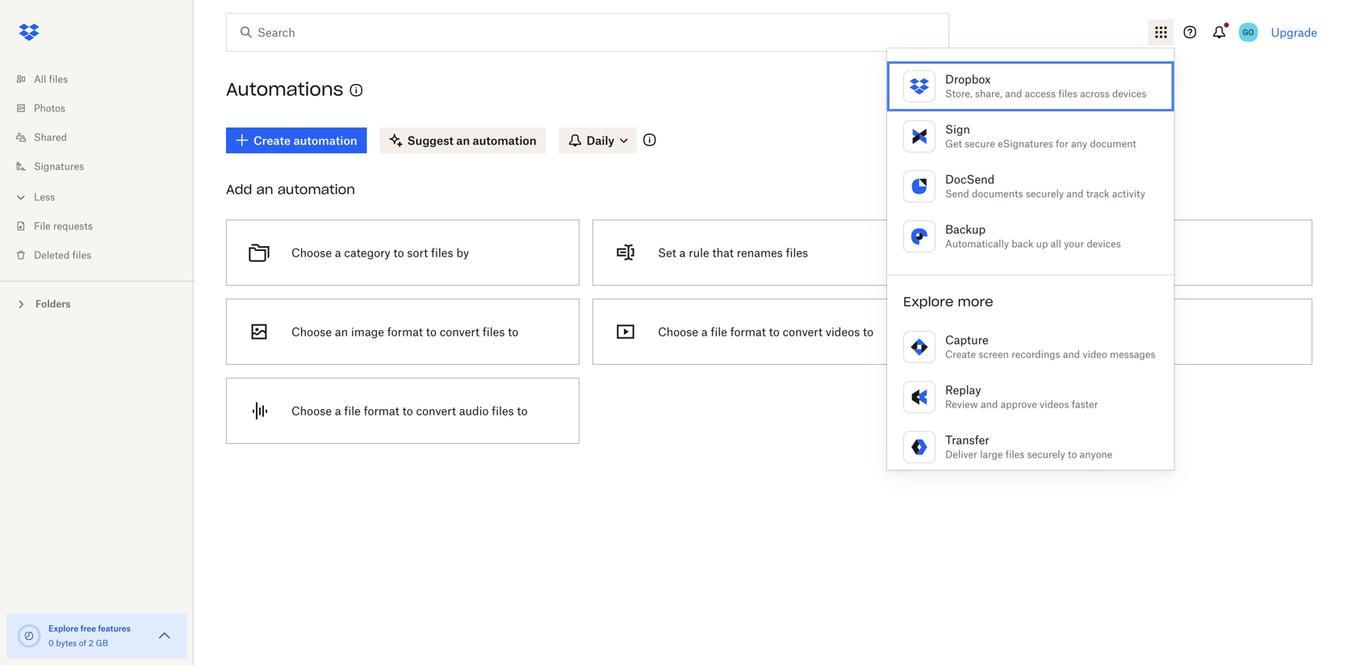 Task type: locate. For each thing, give the bounding box(es) containing it.
2
[[89, 638, 94, 648]]

add an automation
[[226, 181, 355, 198]]

and
[[1005, 88, 1022, 100], [1067, 188, 1084, 200], [1063, 348, 1080, 360], [981, 398, 998, 411]]

explore inside explore free features 0 bytes of 2 gb
[[48, 624, 78, 634]]

0 vertical spatial file
[[711, 325, 727, 339]]

choose inside "button"
[[291, 325, 332, 339]]

approve
[[1001, 398, 1037, 411]]

convert for videos
[[783, 325, 823, 339]]

choose an image format to convert files to button
[[220, 292, 586, 371]]

deliver
[[945, 448, 977, 461]]

backup automatically back up all your devices
[[945, 222, 1121, 250]]

choose a file format to convert videos to
[[658, 325, 874, 339]]

quota usage element
[[16, 623, 42, 649]]

format inside choose a file format to convert audio files to button
[[364, 404, 399, 418]]

0 horizontal spatial videos
[[826, 325, 860, 339]]

send
[[945, 188, 969, 200]]

1 vertical spatial file
[[344, 404, 361, 418]]

and left track
[[1067, 188, 1084, 200]]

an left image
[[335, 325, 348, 339]]

large
[[980, 448, 1003, 461]]

0 horizontal spatial explore
[[48, 624, 78, 634]]

0 horizontal spatial file
[[344, 404, 361, 418]]

videos inside replay review and approve videos faster
[[1040, 398, 1069, 411]]

choose for choose a category to sort files by
[[291, 246, 332, 260]]

image
[[351, 325, 384, 339]]

an right add
[[256, 181, 273, 198]]

all
[[1051, 238, 1061, 250]]

documents
[[972, 188, 1023, 200]]

format down image
[[364, 404, 399, 418]]

your
[[1064, 238, 1084, 250]]

free
[[80, 624, 96, 634]]

0 vertical spatial videos
[[826, 325, 860, 339]]

format for videos
[[730, 325, 766, 339]]

less
[[34, 191, 55, 203]]

more
[[958, 293, 993, 310]]

capture
[[945, 333, 989, 347]]

files inside 'link'
[[72, 249, 91, 261]]

securely up backup automatically back up all your devices
[[1026, 188, 1064, 200]]

file down image
[[344, 404, 361, 418]]

format
[[387, 325, 423, 339], [730, 325, 766, 339], [364, 404, 399, 418]]

document
[[1090, 138, 1136, 150]]

to
[[394, 246, 404, 260], [1095, 246, 1106, 260], [426, 325, 437, 339], [508, 325, 519, 339], [769, 325, 780, 339], [863, 325, 874, 339], [402, 404, 413, 418], [517, 404, 528, 418], [1068, 448, 1077, 461]]

1 horizontal spatial an
[[335, 325, 348, 339]]

secure
[[965, 138, 995, 150]]

an inside "button"
[[335, 325, 348, 339]]

to inside convert files to pdfs button
[[1095, 246, 1106, 260]]

choose a category to sort files by button
[[220, 213, 586, 292]]

devices right the across
[[1112, 88, 1147, 100]]

and left video
[[1063, 348, 1080, 360]]

format for audio
[[364, 404, 399, 418]]

0 vertical spatial securely
[[1026, 188, 1064, 200]]

videos
[[826, 325, 860, 339], [1040, 398, 1069, 411]]

and inside capture create screen recordings and video messages
[[1063, 348, 1080, 360]]

format right image
[[387, 325, 423, 339]]

securely
[[1026, 188, 1064, 200], [1027, 448, 1065, 461]]

shared link
[[13, 123, 194, 152]]

format down renames
[[730, 325, 766, 339]]

and inside docsend send documents securely and track activity
[[1067, 188, 1084, 200]]

upgrade
[[1271, 25, 1318, 39]]

devices
[[1112, 88, 1147, 100], [1087, 238, 1121, 250]]

automation
[[277, 181, 355, 198]]

format inside 'choose an image format to convert files to' "button"
[[387, 325, 423, 339]]

securely left anyone
[[1027, 448, 1065, 461]]

set
[[658, 246, 676, 260]]

photos link
[[13, 94, 194, 123]]

choose
[[291, 246, 332, 260], [291, 325, 332, 339], [658, 325, 698, 339], [291, 404, 332, 418]]

and right share,
[[1005, 88, 1022, 100]]

dropbox
[[945, 72, 991, 86]]

0 vertical spatial devices
[[1112, 88, 1147, 100]]

pdfs
[[1109, 246, 1138, 260]]

an for add
[[256, 181, 273, 198]]

file
[[711, 325, 727, 339], [344, 404, 361, 418]]

file requests link
[[13, 212, 194, 241]]

file down that
[[711, 325, 727, 339]]

1 vertical spatial devices
[[1087, 238, 1121, 250]]

1 horizontal spatial file
[[711, 325, 727, 339]]

replay review and approve videos faster
[[945, 383, 1098, 411]]

1 vertical spatial videos
[[1040, 398, 1069, 411]]

deleted files
[[34, 249, 91, 261]]

review
[[945, 398, 978, 411]]

explore up bytes
[[48, 624, 78, 634]]

and inside dropbox store, share, and access files across devices
[[1005, 88, 1022, 100]]

files
[[49, 73, 68, 85], [1059, 88, 1078, 100], [431, 246, 453, 260], [786, 246, 808, 260], [1070, 246, 1092, 260], [72, 249, 91, 261], [483, 325, 505, 339], [492, 404, 514, 418], [1006, 448, 1025, 461]]

1 vertical spatial explore
[[48, 624, 78, 634]]

convert for files
[[440, 325, 480, 339]]

0 vertical spatial explore
[[903, 293, 954, 310]]

choose a file format to convert audio files to
[[291, 404, 528, 418]]

a
[[335, 246, 341, 260], [679, 246, 686, 260], [701, 325, 708, 339], [335, 404, 341, 418]]

list
[[0, 55, 194, 281]]

files inside "button"
[[483, 325, 505, 339]]

docsend
[[945, 172, 995, 186]]

convert for audio
[[416, 404, 456, 418]]

dropbox image
[[13, 16, 45, 48]]

1 vertical spatial an
[[335, 325, 348, 339]]

add an automation main content
[[220, 116, 1356, 665]]

convert files to pdfs
[[1025, 246, 1138, 260]]

shared
[[34, 131, 67, 143]]

choose an image format to convert files to
[[291, 325, 519, 339]]

explore free features 0 bytes of 2 gb
[[48, 624, 131, 648]]

all files
[[34, 73, 68, 85]]

capture create screen recordings and video messages
[[945, 333, 1156, 360]]

0 vertical spatial an
[[256, 181, 273, 198]]

1 horizontal spatial explore
[[903, 293, 954, 310]]

0 horizontal spatial an
[[256, 181, 273, 198]]

format inside choose a file format to convert videos to button
[[730, 325, 766, 339]]

audio
[[459, 404, 489, 418]]

convert inside "button"
[[440, 325, 480, 339]]

1 horizontal spatial videos
[[1040, 398, 1069, 411]]

back
[[1012, 238, 1034, 250]]

a for choose a category to sort files by
[[335, 246, 341, 260]]

convert files to pdfs button
[[953, 213, 1319, 292]]

to inside transfer deliver large files securely to anyone
[[1068, 448, 1077, 461]]

1 vertical spatial securely
[[1027, 448, 1065, 461]]

create
[[945, 348, 976, 360]]

access
[[1025, 88, 1056, 100]]

and inside replay review and approve videos faster
[[981, 398, 998, 411]]

choose for choose a file format to convert videos to
[[658, 325, 698, 339]]

for
[[1056, 138, 1069, 150]]

set a rule that renames files button
[[586, 213, 953, 292]]

photos
[[34, 102, 65, 114]]

a for set a rule that renames files
[[679, 246, 686, 260]]

file for choose a file format to convert videos to
[[711, 325, 727, 339]]

file for choose a file format to convert audio files to
[[344, 404, 361, 418]]

to inside choose a category to sort files by button
[[394, 246, 404, 260]]

a for choose a file format to convert videos to
[[701, 325, 708, 339]]

explore
[[903, 293, 954, 310], [48, 624, 78, 634]]

explore left more
[[903, 293, 954, 310]]

by
[[456, 246, 469, 260]]

signatures link
[[13, 152, 194, 181]]

category
[[344, 246, 390, 260]]

and right review
[[981, 398, 998, 411]]

devices right your at the right top of the page
[[1087, 238, 1121, 250]]

videos inside button
[[826, 325, 860, 339]]

convert
[[440, 325, 480, 339], [783, 325, 823, 339], [416, 404, 456, 418]]



Task type: describe. For each thing, give the bounding box(es) containing it.
transfer
[[945, 433, 990, 447]]

screen
[[979, 348, 1009, 360]]

file
[[34, 220, 51, 232]]

esignatures
[[998, 138, 1053, 150]]

devices inside dropbox store, share, and access files across devices
[[1112, 88, 1147, 100]]

transfer deliver large files securely to anyone
[[945, 433, 1113, 461]]

activity
[[1112, 188, 1145, 200]]

replay
[[945, 383, 981, 397]]

automatically
[[945, 238, 1009, 250]]

messages
[[1110, 348, 1156, 360]]

click to watch a demo video image
[[347, 81, 366, 100]]

features
[[98, 624, 131, 634]]

files inside transfer deliver large files securely to anyone
[[1006, 448, 1025, 461]]

explore for explore more
[[903, 293, 954, 310]]

explore more
[[903, 293, 993, 310]]

backup
[[945, 222, 986, 236]]

automations
[[226, 78, 343, 100]]

of
[[79, 638, 86, 648]]

across
[[1080, 88, 1110, 100]]

recordings
[[1012, 348, 1060, 360]]

securely inside transfer deliver large files securely to anyone
[[1027, 448, 1065, 461]]

0
[[48, 638, 54, 648]]

sign get secure esignatures for any document
[[945, 122, 1136, 150]]

requests
[[53, 220, 93, 232]]

files inside dropbox store, share, and access files across devices
[[1059, 88, 1078, 100]]

add
[[226, 181, 252, 198]]

choose for choose an image format to convert files to
[[291, 325, 332, 339]]

all files link
[[13, 65, 194, 94]]

devices inside backup automatically back up all your devices
[[1087, 238, 1121, 250]]

anyone
[[1080, 448, 1113, 461]]

rule
[[689, 246, 709, 260]]

set a rule that renames files
[[658, 246, 808, 260]]

deleted
[[34, 249, 70, 261]]

format for files
[[387, 325, 423, 339]]

up
[[1036, 238, 1048, 250]]

upgrade link
[[1271, 25, 1318, 39]]

choose a file format to convert audio files to button
[[220, 371, 586, 450]]

an for choose
[[335, 325, 348, 339]]

bytes
[[56, 638, 77, 648]]

choose a file format to convert videos to button
[[586, 292, 953, 371]]

sort
[[407, 246, 428, 260]]

gb
[[96, 638, 108, 648]]

securely inside docsend send documents securely and track activity
[[1026, 188, 1064, 200]]

choose a category to sort files by
[[291, 246, 469, 260]]

all
[[34, 73, 46, 85]]

choose for choose a file format to convert audio files to
[[291, 404, 332, 418]]

list containing all files
[[0, 55, 194, 281]]

any
[[1071, 138, 1087, 150]]

convert
[[1025, 246, 1067, 260]]

faster
[[1072, 398, 1098, 411]]

file requests
[[34, 220, 93, 232]]

less image
[[13, 189, 29, 205]]

get
[[945, 138, 962, 150]]

folders button
[[0, 291, 194, 315]]

sign
[[945, 122, 970, 136]]

dropbox store, share, and access files across devices
[[945, 72, 1147, 100]]

track
[[1086, 188, 1110, 200]]

store,
[[945, 88, 973, 100]]

docsend send documents securely and track activity
[[945, 172, 1145, 200]]

that
[[712, 246, 734, 260]]

folders
[[36, 298, 71, 310]]

a for choose a file format to convert audio files to
[[335, 404, 341, 418]]

signatures
[[34, 160, 84, 172]]

video
[[1083, 348, 1107, 360]]

explore for explore free features 0 bytes of 2 gb
[[48, 624, 78, 634]]

deleted files link
[[13, 241, 194, 270]]

share,
[[975, 88, 1003, 100]]

renames
[[737, 246, 783, 260]]



Task type: vqa. For each thing, say whether or not it's contained in the screenshot.


